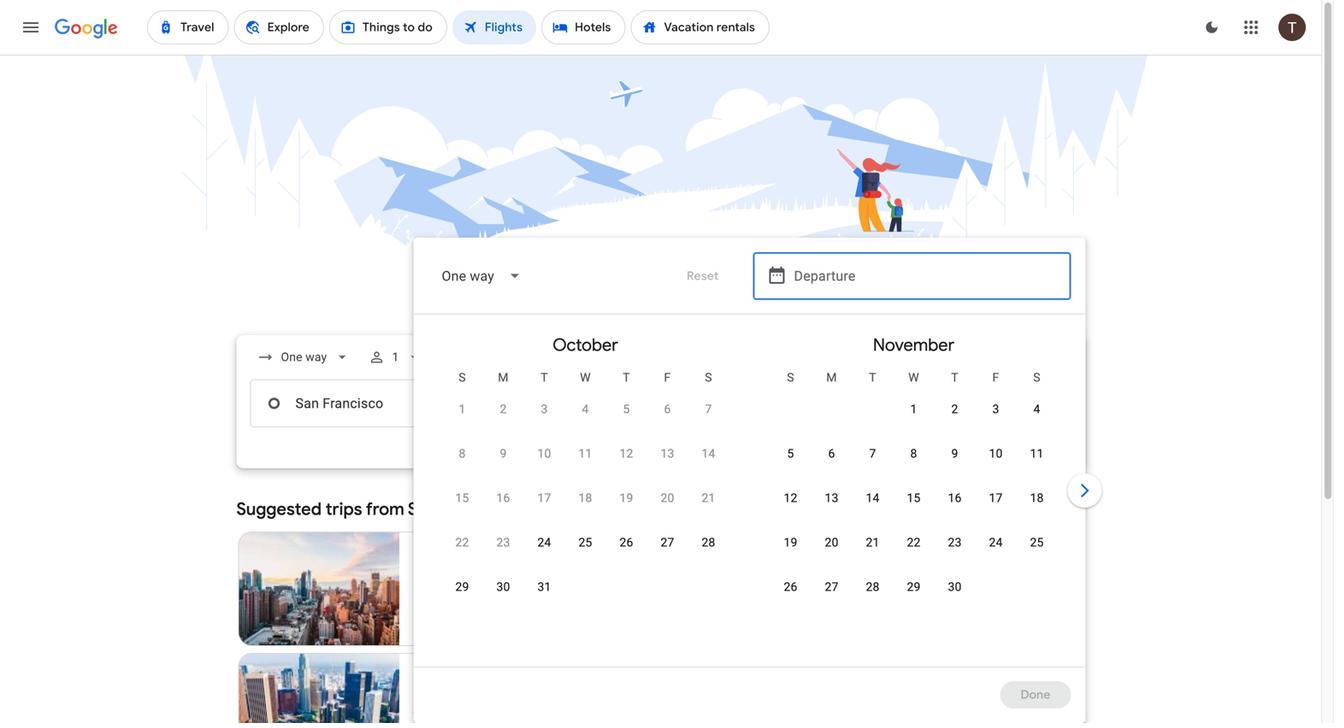 Task type: vqa. For each thing, say whether or not it's contained in the screenshot.


Task type: locate. For each thing, give the bounding box(es) containing it.
2 horizontal spatial 8
[[911, 447, 918, 461]]

grid inside 'flight' 'search field'
[[421, 322, 1078, 678]]

20 button
[[647, 490, 688, 531], [811, 535, 852, 576]]

0 vertical spatial 5
[[623, 403, 630, 417]]

23 for mon, oct 23 element
[[497, 536, 510, 550]]

2 button for november
[[935, 401, 976, 442]]

1 horizontal spatial 27 button
[[811, 579, 852, 620]]

18 right tue, oct 17 element
[[579, 491, 592, 506]]

27 inside november row group
[[825, 580, 839, 595]]

8 button
[[442, 446, 483, 487], [894, 446, 935, 487]]

Departure text field
[[794, 253, 1058, 299], [794, 381, 1058, 427]]

1 horizontal spatial 15 button
[[894, 490, 935, 531]]

25 down destinations
[[1030, 536, 1044, 550]]

to?
[[594, 396, 613, 412]]

0 horizontal spatial 12 button
[[606, 446, 647, 487]]

thu, oct 19 element
[[620, 490, 634, 507]]

24 button right thu, nov 23 element
[[976, 535, 1017, 576]]

26 button
[[606, 535, 647, 576], [770, 579, 811, 620]]

16
[[497, 491, 510, 506], [948, 491, 962, 506]]

5 right the to?
[[623, 403, 630, 417]]

1 horizontal spatial 2
[[952, 403, 959, 417]]

8 inside the october row group
[[459, 447, 466, 461]]

1 horizontal spatial 5
[[787, 447, 794, 461]]

8 right tue, nov 7 element
[[911, 447, 918, 461]]

21 button up the sat, oct 28 element
[[688, 490, 729, 531]]

0 horizontal spatial 3 button
[[524, 401, 565, 442]]

1 vertical spatial 20
[[825, 536, 839, 550]]

27 for the mon, nov 27 element
[[825, 580, 839, 595]]

24
[[538, 536, 551, 550], [989, 536, 1003, 550]]

0 horizontal spatial 12
[[620, 447, 634, 461]]

0 horizontal spatial 22
[[455, 536, 469, 550]]

11 button up "wed, oct 18" element in the left bottom of the page
[[565, 446, 606, 487]]

2 f from the left
[[993, 371, 1000, 385]]

2 button up thu, nov 9 element
[[935, 401, 976, 442]]

20 inside the october row group
[[661, 491, 675, 506]]

0 horizontal spatial 24
[[538, 536, 551, 550]]

30 inside november row group
[[948, 580, 962, 595]]

4 button inside november row group
[[1017, 401, 1058, 442]]

2 w from the left
[[909, 371, 919, 385]]

tue, oct 10 element
[[538, 446, 551, 463]]

19 button up sun, nov 26 element
[[770, 535, 811, 576]]

1 vertical spatial 7
[[870, 447, 876, 461]]

w inside november row group
[[909, 371, 919, 385]]

22 for the sun, oct 22 element
[[455, 536, 469, 550]]

6 button up fri, oct 13 'element'
[[647, 401, 688, 442]]

1 button up sun, oct 8 element
[[442, 401, 483, 442]]

1 4 from the left
[[582, 403, 589, 417]]

21 inside november row group
[[866, 536, 880, 550]]

13 left sat, oct 14 element
[[661, 447, 675, 461]]

22 inside the october row group
[[455, 536, 469, 550]]

2 17 button from the left
[[976, 490, 1017, 531]]

8 button up sun, oct 15 element
[[442, 446, 483, 487]]

sun, oct 8 element
[[459, 446, 466, 463]]

18 for sat, nov 18 element
[[1030, 491, 1044, 506]]

0 horizontal spatial 23
[[497, 536, 510, 550]]

f inside november row group
[[993, 371, 1000, 385]]

0 horizontal spatial 3
[[541, 403, 548, 417]]

17 for tue, oct 17 element
[[538, 491, 551, 506]]

w for november
[[909, 371, 919, 385]]

1 16 from the left
[[497, 491, 510, 506]]

1 15 from the left
[[455, 491, 469, 506]]

2 18 from the left
[[1030, 491, 1044, 506]]

2 1 button from the left
[[894, 401, 935, 442]]

2 4 button from the left
[[1017, 401, 1058, 442]]

1 11 from the left
[[579, 447, 592, 461]]

3 left sat, nov 4 element
[[993, 403, 1000, 417]]

1 horizontal spatial 18
[[1030, 491, 1044, 506]]

1 vertical spatial 28 button
[[852, 579, 894, 620]]

1 vertical spatial 26
[[784, 580, 798, 595]]

30 button
[[483, 579, 524, 620], [935, 579, 976, 620]]

23 button
[[483, 535, 524, 576], [935, 535, 976, 576]]

16 button up thu, nov 23 element
[[935, 490, 976, 531]]

3 button inside the october row group
[[524, 401, 565, 442]]

0 horizontal spatial 25
[[579, 536, 592, 550]]

tue, nov 14 element
[[866, 490, 880, 507]]

2 4 from the left
[[1034, 403, 1041, 417]]

0 vertical spatial 13
[[661, 447, 675, 461]]

26 left the mon, nov 27 element
[[784, 580, 798, 595]]

1 f from the left
[[664, 371, 671, 385]]

27 button
[[647, 535, 688, 576], [811, 579, 852, 620]]

26 button left the mon, nov 27 element
[[770, 579, 811, 620]]

4 button up wed, oct 11 element
[[565, 401, 606, 442]]

row containing 19
[[770, 527, 1058, 576]]

12
[[620, 447, 634, 461], [784, 491, 798, 506]]

m inside the october row group
[[498, 371, 509, 385]]

21 button up tue, nov 28 element
[[852, 535, 894, 576]]

2 25 from the left
[[1030, 536, 1044, 550]]

19 left "mon, nov 20" element
[[784, 536, 798, 550]]

5 inside 'row'
[[787, 447, 794, 461]]

wed, nov 1 element
[[911, 401, 918, 418]]

11 for sat, nov 11 element
[[1030, 447, 1044, 461]]

4 inside the october row group
[[582, 403, 589, 417]]

1 horizontal spatial 28 button
[[852, 579, 894, 620]]

18 button up wed, oct 25 element
[[565, 490, 606, 531]]

2 9 from the left
[[952, 447, 959, 461]]

28 right fri, oct 27 element
[[702, 536, 716, 550]]

0 vertical spatial 20 button
[[647, 490, 688, 531]]

2 right sun, oct 1 'element'
[[500, 403, 507, 417]]

25 button right fri, nov 24 element
[[1017, 535, 1058, 576]]

grid containing october
[[421, 322, 1078, 678]]

1 3 from the left
[[541, 403, 548, 417]]

4 for october
[[582, 403, 589, 417]]

1 horizontal spatial 14 button
[[852, 490, 894, 531]]

sun, oct 1 element
[[459, 401, 466, 418]]

1 horizontal spatial 23 button
[[935, 535, 976, 576]]

27 inside the october row group
[[661, 536, 675, 550]]

6 button up "mon, nov 13" element
[[811, 446, 852, 487]]

0 horizontal spatial 8
[[459, 447, 466, 461]]

1 horizontal spatial 27
[[825, 580, 839, 595]]

9
[[500, 447, 507, 461], [952, 447, 959, 461]]

2 inside november row group
[[952, 403, 959, 417]]

23 for thu, nov 23 element
[[948, 536, 962, 550]]

12 inside november row group
[[784, 491, 798, 506]]

2 9 button from the left
[[935, 446, 976, 487]]

stop
[[444, 582, 468, 596]]

28 left the wed, nov 29 element
[[866, 580, 880, 595]]

14 right fri, oct 13 'element'
[[702, 447, 716, 461]]

2 24 from the left
[[989, 536, 1003, 550]]

1 horizontal spatial f
[[993, 371, 1000, 385]]

17 button
[[524, 490, 565, 531], [976, 490, 1017, 531]]

fri, nov 24 element
[[989, 535, 1003, 552]]

13 inside the october row group
[[661, 447, 675, 461]]

19 inside the october row group
[[620, 491, 634, 506]]

24 inside the october row group
[[538, 536, 551, 550]]

1 horizontal spatial 14
[[866, 491, 880, 506]]

4 button inside the october row group
[[565, 401, 606, 442]]

21
[[702, 491, 716, 506], [866, 536, 880, 550]]

13 left tue, nov 14 element
[[825, 491, 839, 506]]

7 button up sat, oct 14 element
[[688, 401, 729, 442]]

5
[[623, 403, 630, 417], [787, 447, 794, 461]]

18 button up sat, nov 25 element
[[1017, 490, 1058, 531]]

20 right the thu, oct 19 element
[[661, 491, 675, 506]]

12 button
[[606, 446, 647, 487], [770, 490, 811, 531]]

1 horizontal spatial 4
[[1034, 403, 1041, 417]]

30
[[497, 580, 510, 595], [948, 580, 962, 595]]

1 horizontal spatial 10 button
[[976, 446, 1017, 487]]

5 button
[[606, 401, 647, 442], [770, 446, 811, 487]]

21 right fri, oct 20 element on the bottom
[[702, 491, 716, 506]]

sat, nov 4 element
[[1034, 401, 1041, 418]]

2 button
[[483, 401, 524, 442], [935, 401, 976, 442]]

f
[[664, 371, 671, 385], [993, 371, 1000, 385]]

5 for sun, nov 5 element
[[787, 447, 794, 461]]

1 horizontal spatial 16 button
[[935, 490, 976, 531]]

28 button right fri, oct 27 element
[[688, 535, 729, 576]]

1 inside the october row group
[[459, 403, 466, 417]]

29 button right tue, nov 28 element
[[894, 579, 935, 620]]

30 right the wed, nov 29 element
[[948, 580, 962, 595]]

24 right mon, oct 23 element
[[538, 536, 551, 550]]

sat, oct 28 element
[[702, 535, 716, 552]]

10 button up fri, nov 17 element
[[976, 446, 1017, 487]]

0 horizontal spatial 19
[[620, 491, 634, 506]]

1 18 button from the left
[[565, 490, 606, 531]]

1 4 button from the left
[[565, 401, 606, 442]]

23 down explore
[[948, 536, 962, 550]]

29 right tue, nov 28 element
[[907, 580, 921, 595]]

20
[[661, 491, 675, 506], [825, 536, 839, 550]]

15 right tue, nov 14 element
[[907, 491, 921, 506]]

0 vertical spatial 27
[[661, 536, 675, 550]]

27 right thu, oct 26 element
[[661, 536, 675, 550]]

1 8 button from the left
[[442, 446, 483, 487]]

29 button
[[442, 579, 483, 620], [894, 579, 935, 620]]

24 inside november row group
[[989, 536, 1003, 550]]

29 inside the october row group
[[455, 580, 469, 595]]

1 30 button from the left
[[483, 579, 524, 620]]

1 9 button from the left
[[483, 446, 524, 487]]

2 3 button from the left
[[976, 401, 1017, 442]]

19 button
[[606, 490, 647, 531], [770, 535, 811, 576]]

1 horizontal spatial 22 button
[[894, 535, 935, 576]]

16 button
[[483, 490, 524, 531], [935, 490, 976, 531]]

0 horizontal spatial 9 button
[[483, 446, 524, 487]]

8
[[459, 447, 466, 461], [911, 447, 918, 461], [478, 582, 485, 596]]

25 button left thu, oct 26 element
[[565, 535, 606, 576]]

dec 3 – 9
[[413, 565, 465, 579]]

1 30 from the left
[[497, 580, 510, 595]]

1 vertical spatial 14 button
[[852, 490, 894, 531]]

16 left tue, oct 17 element
[[497, 491, 510, 506]]

11 right fri, nov 10 element
[[1030, 447, 1044, 461]]

2 2 from the left
[[952, 403, 959, 417]]

30 left min
[[497, 580, 510, 595]]

0 horizontal spatial 28
[[702, 536, 716, 550]]

13 for fri, oct 13 'element'
[[661, 447, 675, 461]]

1 horizontal spatial 6
[[829, 447, 835, 461]]

4 left the to?
[[582, 403, 589, 417]]

5 left mon, nov 6 element
[[787, 447, 794, 461]]

15 button
[[442, 490, 483, 531], [894, 490, 935, 531]]

19 inside november row group
[[784, 536, 798, 550]]

0 vertical spatial 7
[[705, 403, 712, 417]]

1 25 from the left
[[579, 536, 592, 550]]

from
[[366, 499, 405, 521]]

suggested trips from san francisco
[[237, 499, 518, 521]]

1 11 button from the left
[[565, 446, 606, 487]]

11 button up sat, nov 18 element
[[1017, 446, 1058, 487]]

8 inside november row group
[[911, 447, 918, 461]]

9 inside november row group
[[952, 447, 959, 461]]

1 horizontal spatial 26
[[784, 580, 798, 595]]

2 10 from the left
[[989, 447, 1003, 461]]

0 vertical spatial 28 button
[[688, 535, 729, 576]]

25 inside november row group
[[1030, 536, 1044, 550]]

1 stop
[[434, 582, 468, 596]]

24 button up 31
[[524, 535, 565, 576]]

8 left mon, oct 9 element
[[459, 447, 466, 461]]

20 for fri, oct 20 element on the bottom
[[661, 491, 675, 506]]

1 vertical spatial 21
[[866, 536, 880, 550]]

0 horizontal spatial 4
[[582, 403, 589, 417]]

26 inside november row group
[[784, 580, 798, 595]]

13 for "mon, nov 13" element
[[825, 491, 839, 506]]

1 2 from the left
[[500, 403, 507, 417]]

trips
[[326, 499, 362, 521]]

2 3 from the left
[[993, 403, 1000, 417]]

1 horizontal spatial 13 button
[[811, 490, 852, 531]]

15 inside the october row group
[[455, 491, 469, 506]]

1 horizontal spatial 7
[[870, 447, 876, 461]]

28 button
[[688, 535, 729, 576], [852, 579, 894, 620]]

13 button up "mon, nov 20" element
[[811, 490, 852, 531]]

20 button up fri, oct 27 element
[[647, 490, 688, 531]]

hr
[[488, 582, 499, 596]]

18 inside the october row group
[[579, 491, 592, 506]]

21 for sat, oct 21 "element"
[[702, 491, 716, 506]]

23
[[497, 536, 510, 550], [948, 536, 962, 550]]

17 inside the october row group
[[538, 491, 551, 506]]

tue, oct 17 element
[[538, 490, 551, 507]]

1 18 from the left
[[579, 491, 592, 506]]

0 horizontal spatial 21 button
[[688, 490, 729, 531]]

7 right mon, nov 6 element
[[870, 447, 876, 461]]

thu, nov 9 element
[[952, 446, 959, 463]]

14 inside the october row group
[[702, 447, 716, 461]]

0 horizontal spatial 18
[[579, 491, 592, 506]]

3 button inside november row group
[[976, 401, 1017, 442]]

1 horizontal spatial 25 button
[[1017, 535, 1058, 576]]

dec
[[413, 565, 434, 579]]

5 inside the october row group
[[623, 403, 630, 417]]

1 button up wed, nov 8 element
[[894, 401, 935, 442]]

1 29 from the left
[[455, 580, 469, 595]]

w up where to?
[[580, 371, 591, 385]]

t
[[541, 371, 548, 385], [623, 371, 630, 385], [869, 371, 877, 385], [951, 371, 959, 385]]

8 button up 'wed, nov 15' element
[[894, 446, 935, 487]]

where
[[551, 396, 590, 412]]

1 29 button from the left
[[442, 579, 483, 620]]

24 – 30
[[438, 687, 479, 701]]

19 for the thu, oct 19 element
[[620, 491, 634, 506]]

7 button
[[688, 401, 729, 442], [852, 446, 894, 487]]

1 horizontal spatial 21
[[866, 536, 880, 550]]

None text field
[[250, 380, 491, 428]]

11 inside the october row group
[[579, 447, 592, 461]]

7 inside the october row group
[[705, 403, 712, 417]]

5 button up thu, oct 12 element
[[606, 401, 647, 442]]

2 2 button from the left
[[935, 401, 976, 442]]

w for october
[[580, 371, 591, 385]]

9 for thu, nov 9 element
[[952, 447, 959, 461]]

thu, nov 2 element
[[952, 401, 959, 418]]

10 inside november row group
[[989, 447, 1003, 461]]

20 button up the mon, nov 27 element
[[811, 535, 852, 576]]

13
[[661, 447, 675, 461], [825, 491, 839, 506]]

29
[[455, 580, 469, 595], [907, 580, 921, 595]]

1 m from the left
[[498, 371, 509, 385]]

1 w from the left
[[580, 371, 591, 385]]

4 button up sat, nov 11 element
[[1017, 401, 1058, 442]]

1
[[392, 350, 399, 364], [459, 403, 466, 417], [911, 403, 918, 417], [434, 582, 441, 596]]

14 button
[[688, 446, 729, 487], [852, 490, 894, 531]]

1 horizontal spatial 17 button
[[976, 490, 1017, 531]]

row containing 29
[[442, 571, 565, 620]]

2 23 from the left
[[948, 536, 962, 550]]

3 left where on the left bottom
[[541, 403, 548, 417]]

0 horizontal spatial 29
[[455, 580, 469, 595]]

28 button left the wed, nov 29 element
[[852, 579, 894, 620]]

16 for mon, oct 16 element
[[497, 491, 510, 506]]

6 inside 'row'
[[829, 447, 835, 461]]

s up sun, oct 1 'element'
[[459, 371, 466, 385]]

angeles
[[439, 668, 490, 685]]

2 left fri, nov 3 element at bottom right
[[952, 403, 959, 417]]

t up tue, oct 3 element
[[541, 371, 548, 385]]

1 horizontal spatial 2 button
[[935, 401, 976, 442]]

25 for sat, nov 25 element
[[1030, 536, 1044, 550]]

6 button
[[647, 401, 688, 442], [811, 446, 852, 487]]

1 22 from the left
[[455, 536, 469, 550]]

12 left "mon, nov 13" element
[[784, 491, 798, 506]]

18 right fri, nov 17 element
[[1030, 491, 1044, 506]]

18 inside november row group
[[1030, 491, 1044, 506]]

1 10 button from the left
[[524, 446, 565, 487]]

0 vertical spatial 26
[[620, 536, 634, 550]]

4 inside november row group
[[1034, 403, 1041, 417]]

1 inside the suggested trips from san francisco region
[[434, 582, 441, 596]]

2 17 from the left
[[989, 491, 1003, 506]]

s
[[459, 371, 466, 385], [705, 371, 712, 385], [787, 371, 795, 385], [1034, 371, 1041, 385]]

sat, nov 18 element
[[1030, 490, 1044, 507]]

9 left fri, nov 10 element
[[952, 447, 959, 461]]

w
[[580, 371, 591, 385], [909, 371, 919, 385]]

21 button
[[688, 490, 729, 531], [852, 535, 894, 576]]

8 hr 51 min
[[478, 582, 540, 596]]

fri, oct 13 element
[[661, 446, 675, 463]]

10 right thu, nov 9 element
[[989, 447, 1003, 461]]

10 inside the october row group
[[538, 447, 551, 461]]

wed, nov 15 element
[[907, 490, 921, 507]]

10 for fri, nov 10 element
[[989, 447, 1003, 461]]

1 vertical spatial 5
[[787, 447, 794, 461]]

t up thu, oct 5 element
[[623, 371, 630, 385]]

15 left mon, oct 16 element
[[455, 491, 469, 506]]

13 button
[[647, 446, 688, 487], [811, 490, 852, 531]]

14 for tue, nov 14 element
[[866, 491, 880, 506]]

25 inside the october row group
[[579, 536, 592, 550]]

1 horizontal spatial 9
[[952, 447, 959, 461]]

mon, oct 30 element
[[497, 579, 510, 596]]

19
[[620, 491, 634, 506], [784, 536, 798, 550]]

mon, nov 20 element
[[825, 535, 839, 552]]

2 22 from the left
[[907, 536, 921, 550]]

27
[[661, 536, 675, 550], [825, 580, 839, 595]]

23 inside november row group
[[948, 536, 962, 550]]

1 9 from the left
[[500, 447, 507, 461]]

23 inside the october row group
[[497, 536, 510, 550]]

1 horizontal spatial 9 button
[[935, 446, 976, 487]]

m
[[498, 371, 509, 385], [827, 371, 837, 385]]

2 button for october
[[483, 401, 524, 442]]

24 button
[[524, 535, 565, 576], [976, 535, 1017, 576]]

mon, nov 13 element
[[825, 490, 839, 507]]

3
[[541, 403, 548, 417], [993, 403, 1000, 417]]

3 button for october
[[524, 401, 565, 442]]

1 10 from the left
[[538, 447, 551, 461]]

f inside the october row group
[[664, 371, 671, 385]]

15
[[455, 491, 469, 506], [907, 491, 921, 506]]

2 23 button from the left
[[935, 535, 976, 576]]

1 horizontal spatial 15
[[907, 491, 921, 506]]

2 29 button from the left
[[894, 579, 935, 620]]

1 23 from the left
[[497, 536, 510, 550]]

14 button inside the october row group
[[688, 446, 729, 487]]

15 button up wed, nov 22 element
[[894, 490, 935, 531]]

departure text field up wed, nov 8 element
[[794, 381, 1058, 427]]

25
[[579, 536, 592, 550], [1030, 536, 1044, 550]]

0 vertical spatial 12 button
[[606, 446, 647, 487]]

None field
[[428, 256, 536, 297], [250, 342, 358, 373], [428, 256, 536, 297], [250, 342, 358, 373]]

s up sat, oct 7 "element"
[[705, 371, 712, 385]]

1 horizontal spatial 21 button
[[852, 535, 894, 576]]

0 horizontal spatial 11
[[579, 447, 592, 461]]

1 horizontal spatial 18 button
[[1017, 490, 1058, 531]]

17 button up fri, nov 24 element
[[976, 490, 1017, 531]]

sat, oct 7 element
[[705, 401, 712, 418]]

w inside the october row group
[[580, 371, 591, 385]]

0 horizontal spatial 5
[[623, 403, 630, 417]]

29 down 3 – 9
[[455, 580, 469, 595]]

1 vertical spatial 20 button
[[811, 535, 852, 576]]

17
[[538, 491, 551, 506], [989, 491, 1003, 506]]

1 1 button from the left
[[442, 401, 483, 442]]

fri, oct 20 element
[[661, 490, 675, 507]]

1 17 from the left
[[538, 491, 551, 506]]

1 for 1 stop
[[434, 582, 441, 596]]

f for october
[[664, 371, 671, 385]]

9 button up thu, nov 16 element
[[935, 446, 976, 487]]

6
[[664, 403, 671, 417], [829, 447, 835, 461]]

flights
[[591, 243, 731, 304]]

new york
[[413, 546, 473, 564]]

0 vertical spatial departure text field
[[794, 253, 1058, 299]]

1 horizontal spatial 11 button
[[1017, 446, 1058, 487]]

1 3 button from the left
[[524, 401, 565, 442]]

8 inside the suggested trips from san francisco region
[[478, 582, 485, 596]]

3 for november
[[993, 403, 1000, 417]]

26 for sun, nov 26 element
[[784, 580, 798, 595]]

0 horizontal spatial 15
[[455, 491, 469, 506]]

9 left tue, oct 10 element
[[500, 447, 507, 461]]

19 for sun, nov 19 element at the right bottom of page
[[784, 536, 798, 550]]

tue, nov 28 element
[[866, 579, 880, 596]]

2 29 from the left
[[907, 580, 921, 595]]

24 for the tue, oct 24 element
[[538, 536, 551, 550]]

4 t from the left
[[951, 371, 959, 385]]

18 button
[[565, 490, 606, 531], [1017, 490, 1058, 531]]

15 inside november row group
[[907, 491, 921, 506]]

6 left sat, oct 7 "element"
[[664, 403, 671, 417]]

fri, nov 3 element
[[993, 401, 1000, 418]]

1 vertical spatial 12
[[784, 491, 798, 506]]

14
[[702, 447, 716, 461], [866, 491, 880, 506]]

1 for wed, nov 1 element
[[911, 403, 918, 417]]

0 horizontal spatial 4 button
[[565, 401, 606, 442]]

20 inside november row group
[[825, 536, 839, 550]]

3 button up fri, nov 10 element
[[976, 401, 1017, 442]]

3 button
[[524, 401, 565, 442], [976, 401, 1017, 442]]

29 inside november row group
[[907, 580, 921, 595]]

1 vertical spatial 26 button
[[770, 579, 811, 620]]

f up fri, nov 3 element at bottom right
[[993, 371, 1000, 385]]

1 2 button from the left
[[483, 401, 524, 442]]

2 11 from the left
[[1030, 447, 1044, 461]]

explore destinations button
[[929, 496, 1085, 524]]

tue, oct 31 element
[[538, 579, 551, 596]]

25 button
[[565, 535, 606, 576], [1017, 535, 1058, 576]]

1 button
[[442, 401, 483, 442], [894, 401, 935, 442]]

19 left fri, oct 20 element on the bottom
[[620, 491, 634, 506]]

0 horizontal spatial 18 button
[[565, 490, 606, 531]]

1 horizontal spatial 16
[[948, 491, 962, 506]]

25 right the tue, oct 24 element
[[579, 536, 592, 550]]

30 inside the october row group
[[497, 580, 510, 595]]

7 for tue, nov 7 element
[[870, 447, 876, 461]]

fri, oct 27 element
[[661, 535, 675, 552]]

1 horizontal spatial 22
[[907, 536, 921, 550]]

22 left thu, nov 23 element
[[907, 536, 921, 550]]

11
[[579, 447, 592, 461], [1030, 447, 1044, 461]]

0 horizontal spatial 7 button
[[688, 401, 729, 442]]

1 horizontal spatial 1 button
[[894, 401, 935, 442]]

thu, oct 26 element
[[620, 535, 634, 552]]

m up mon, oct 2 element
[[498, 371, 509, 385]]

26 inside the october row group
[[620, 536, 634, 550]]

1 24 from the left
[[538, 536, 551, 550]]

1 for sun, oct 1 'element'
[[459, 403, 466, 417]]

28
[[702, 536, 716, 550], [866, 580, 880, 595]]

1 15 button from the left
[[442, 490, 483, 531]]

21 inside the october row group
[[702, 491, 716, 506]]

sat, nov 25 element
[[1030, 535, 1044, 552]]

2 16 from the left
[[948, 491, 962, 506]]

0 horizontal spatial 26
[[620, 536, 634, 550]]

14 inside november row group
[[866, 491, 880, 506]]

17 inside november row group
[[989, 491, 1003, 506]]

24 for fri, nov 24 element
[[989, 536, 1003, 550]]

17 for fri, nov 17 element
[[989, 491, 1003, 506]]

7
[[705, 403, 712, 417], [870, 447, 876, 461]]

wed, nov 22 element
[[907, 535, 921, 552]]

2 30 from the left
[[948, 580, 962, 595]]

18
[[579, 491, 592, 506], [1030, 491, 1044, 506]]

14 button up tue, nov 21 element
[[852, 490, 894, 531]]

1 inside november row group
[[911, 403, 918, 417]]

16 inside the october row group
[[497, 491, 510, 506]]

7 button up tue, nov 14 element
[[852, 446, 894, 487]]

16 inside november row group
[[948, 491, 962, 506]]

grid
[[421, 322, 1078, 678]]

10 button
[[524, 446, 565, 487], [976, 446, 1017, 487]]

destinations
[[994, 502, 1065, 518]]

24 down explore destinations
[[989, 536, 1003, 550]]

22 up 3 – 9
[[455, 536, 469, 550]]

none text field inside 'flight' 'search field'
[[250, 380, 491, 428]]

suggested
[[237, 499, 322, 521]]

15 for sun, oct 15 element
[[455, 491, 469, 506]]

0 vertical spatial 21
[[702, 491, 716, 506]]

0 horizontal spatial 19 button
[[606, 490, 647, 531]]

16 button up mon, oct 23 element
[[483, 490, 524, 531]]

26
[[620, 536, 634, 550], [784, 580, 798, 595]]

0 horizontal spatial 11 button
[[565, 446, 606, 487]]

1 horizontal spatial 4 button
[[1017, 401, 1058, 442]]

thu, nov 16 element
[[948, 490, 962, 507]]

9 inside the october row group
[[500, 447, 507, 461]]

13 inside november row group
[[825, 491, 839, 506]]

2 departure text field from the top
[[794, 381, 1058, 427]]

0 horizontal spatial 8 button
[[442, 446, 483, 487]]

11 inside november row group
[[1030, 447, 1044, 461]]

22
[[455, 536, 469, 550], [907, 536, 921, 550]]

23 down francisco at bottom left
[[497, 536, 510, 550]]

7 inside 'row'
[[870, 447, 876, 461]]

8 left hr
[[478, 582, 485, 596]]

14 button up sat, oct 21 "element"
[[688, 446, 729, 487]]

7 button inside november row group
[[852, 446, 894, 487]]

s up sat, nov 4 element
[[1034, 371, 1041, 385]]

0 vertical spatial 20
[[661, 491, 675, 506]]

0 vertical spatial 21 button
[[688, 490, 729, 531]]

m inside row group
[[827, 371, 837, 385]]

28 inside november row group
[[866, 580, 880, 595]]

2
[[500, 403, 507, 417], [952, 403, 959, 417]]

fri, nov 10 element
[[989, 446, 1003, 463]]

22 button
[[442, 535, 483, 576], [894, 535, 935, 576]]

14 for sat, oct 14 element
[[702, 447, 716, 461]]

0 horizontal spatial 14
[[702, 447, 716, 461]]

thu, oct 5 element
[[623, 401, 630, 418]]

1 horizontal spatial 23
[[948, 536, 962, 550]]

Flight search field
[[223, 238, 1106, 724]]

3 button up tue, oct 10 element
[[524, 401, 565, 442]]

10
[[538, 447, 551, 461], [989, 447, 1003, 461]]

t down november
[[869, 371, 877, 385]]

29 for the wed, nov 29 element
[[907, 580, 921, 595]]

6 inside the october row group
[[664, 403, 671, 417]]

3 inside the october row group
[[541, 403, 548, 417]]

4 button
[[565, 401, 606, 442], [1017, 401, 1058, 442]]

mon, oct 23 element
[[497, 535, 510, 552]]

wed, nov 29 element
[[907, 579, 921, 596]]

0 vertical spatial 19 button
[[606, 490, 647, 531]]

16 left fri, nov 17 element
[[948, 491, 962, 506]]

4 button for october
[[565, 401, 606, 442]]

0 horizontal spatial 15 button
[[442, 490, 483, 531]]

7 right fri, oct 6 element at the bottom of page
[[705, 403, 712, 417]]

0 vertical spatial 19
[[620, 491, 634, 506]]

22 inside november row group
[[907, 536, 921, 550]]

28 inside the october row group
[[702, 536, 716, 550]]

11 button
[[565, 446, 606, 487], [1017, 446, 1058, 487]]

0 horizontal spatial 16
[[497, 491, 510, 506]]

3 inside november row group
[[993, 403, 1000, 417]]

1 horizontal spatial 29 button
[[894, 579, 935, 620]]

0 horizontal spatial 30 button
[[483, 579, 524, 620]]

4
[[582, 403, 589, 417], [1034, 403, 1041, 417]]

1 horizontal spatial 3 button
[[976, 401, 1017, 442]]

row containing 5
[[770, 438, 1058, 487]]

2 15 from the left
[[907, 491, 921, 506]]

0 horizontal spatial 27
[[661, 536, 675, 550]]

0 horizontal spatial 29 button
[[442, 579, 483, 620]]

2 m from the left
[[827, 371, 837, 385]]

2 inside the october row group
[[500, 403, 507, 417]]

11 for wed, oct 11 element
[[579, 447, 592, 461]]

row
[[442, 387, 729, 442], [894, 387, 1058, 442], [442, 438, 729, 487], [770, 438, 1058, 487], [442, 482, 729, 531], [770, 482, 1058, 531], [442, 527, 729, 576], [770, 527, 1058, 576], [442, 571, 565, 620], [770, 571, 976, 620]]

26 button left fri, oct 27 element
[[606, 535, 647, 576]]

12 inside the october row group
[[620, 447, 634, 461]]

0 horizontal spatial 10
[[538, 447, 551, 461]]

1 23 button from the left
[[483, 535, 524, 576]]

thu, oct 12 element
[[620, 446, 634, 463]]

4 right fri, nov 3 element at bottom right
[[1034, 403, 1041, 417]]

10 button up tue, oct 17 element
[[524, 446, 565, 487]]

1 vertical spatial 7 button
[[852, 446, 894, 487]]

9 button
[[483, 446, 524, 487], [935, 446, 976, 487]]

1 vertical spatial 27
[[825, 580, 839, 595]]

fri, oct 6 element
[[664, 401, 671, 418]]

1 horizontal spatial 28
[[866, 580, 880, 595]]

20 button inside the october row group
[[647, 490, 688, 531]]



Task type: describe. For each thing, give the bounding box(es) containing it.
1 vertical spatial 13 button
[[811, 490, 852, 531]]

sun, oct 29 element
[[455, 579, 469, 596]]

sun, nov 5 element
[[787, 446, 794, 463]]

tue, nov 21 element
[[866, 535, 880, 552]]

0 horizontal spatial 27 button
[[647, 535, 688, 576]]

tue, oct 24 element
[[538, 535, 551, 552]]

20 for "mon, nov 20" element
[[825, 536, 839, 550]]

sun, nov 26 element
[[784, 579, 798, 596]]

3 for october
[[541, 403, 548, 417]]

october
[[553, 334, 618, 356]]

6 for mon, nov 6 element
[[829, 447, 835, 461]]

mon, nov 27 element
[[825, 579, 839, 596]]

mon, oct 16 element
[[497, 490, 510, 507]]

3 s from the left
[[787, 371, 795, 385]]

row containing 15
[[442, 482, 729, 531]]

3 t from the left
[[869, 371, 877, 385]]

3 – 9
[[437, 565, 465, 579]]

2 30 button from the left
[[935, 579, 976, 620]]

2 for october
[[500, 403, 507, 417]]

28 for tue, nov 28 element
[[866, 580, 880, 595]]

sun, nov 12 element
[[784, 490, 798, 507]]

1 vertical spatial 27 button
[[811, 579, 852, 620]]

0 vertical spatial 7 button
[[688, 401, 729, 442]]

31 button
[[524, 579, 565, 620]]

25 for wed, oct 25 element
[[579, 536, 592, 550]]

2 10 button from the left
[[976, 446, 1017, 487]]

min
[[519, 582, 540, 596]]

wed, nov 8 element
[[911, 446, 918, 463]]

1 button for october
[[442, 401, 483, 442]]

november
[[873, 334, 955, 356]]

sun, nov 19 element
[[784, 535, 798, 552]]

1 button for november
[[894, 401, 935, 442]]

15 for 'wed, nov 15' element
[[907, 491, 921, 506]]

4 button for november
[[1017, 401, 1058, 442]]

los angeles nov 24 – 30
[[413, 668, 490, 701]]

1 16 button from the left
[[483, 490, 524, 531]]

mon, oct 2 element
[[500, 401, 507, 418]]

51
[[502, 582, 516, 596]]

12 for thu, oct 12 element
[[620, 447, 634, 461]]

1 horizontal spatial 12 button
[[770, 490, 811, 531]]

york
[[445, 546, 473, 564]]

0 horizontal spatial 6 button
[[647, 401, 688, 442]]

fri, nov 17 element
[[989, 490, 1003, 507]]

2 11 button from the left
[[1017, 446, 1058, 487]]

0 vertical spatial 13 button
[[647, 446, 688, 487]]

4 s from the left
[[1034, 371, 1041, 385]]

mon, nov 6 element
[[829, 446, 835, 463]]

wed, oct 25 element
[[579, 535, 592, 552]]

2 16 button from the left
[[935, 490, 976, 531]]

16 for thu, nov 16 element
[[948, 491, 962, 506]]

main menu image
[[21, 17, 41, 38]]

1 25 button from the left
[[565, 535, 606, 576]]

1 vertical spatial 21 button
[[852, 535, 894, 576]]

22 for wed, nov 22 element
[[907, 536, 921, 550]]

2 22 button from the left
[[894, 535, 935, 576]]

sun, oct 15 element
[[455, 490, 469, 507]]

sat, oct 21 element
[[702, 490, 716, 507]]

explore
[[949, 502, 992, 518]]

18 for "wed, oct 18" element in the left bottom of the page
[[579, 491, 592, 506]]

2 18 button from the left
[[1017, 490, 1058, 531]]

8 for sun, oct 8 element
[[459, 447, 466, 461]]

row containing 26
[[770, 571, 976, 620]]

1 button
[[361, 337, 430, 378]]

1 horizontal spatial 19 button
[[770, 535, 811, 576]]

wed, oct 11 element
[[579, 446, 592, 463]]

1 22 button from the left
[[442, 535, 483, 576]]

2 25 button from the left
[[1017, 535, 1058, 576]]

f for november
[[993, 371, 1000, 385]]

tue, nov 7 element
[[870, 446, 876, 463]]

san
[[408, 499, 437, 521]]

8 for wed, nov 8 element
[[911, 447, 918, 461]]

1 t from the left
[[541, 371, 548, 385]]

1 24 button from the left
[[524, 535, 565, 576]]

sat, oct 14 element
[[702, 446, 716, 463]]

26 for thu, oct 26 element
[[620, 536, 634, 550]]

1 17 button from the left
[[524, 490, 565, 531]]

1 vertical spatial 6 button
[[811, 446, 852, 487]]

change appearance image
[[1192, 7, 1233, 48]]

los
[[413, 668, 436, 685]]

10 for tue, oct 10 element
[[538, 447, 551, 461]]

4 for november
[[1034, 403, 1041, 417]]

12 for sun, nov 12 element
[[784, 491, 798, 506]]

where to?
[[551, 396, 613, 412]]

20 button inside november row group
[[811, 535, 852, 576]]

row containing 22
[[442, 527, 729, 576]]

30 for thu, nov 30 element at the bottom of page
[[948, 580, 962, 595]]

m for november
[[827, 371, 837, 385]]

suggested trips from san francisco region
[[237, 489, 1085, 724]]

2 15 button from the left
[[894, 490, 935, 531]]

2 t from the left
[[623, 371, 630, 385]]

21 for tue, nov 21 element
[[866, 536, 880, 550]]

1 vertical spatial 5 button
[[770, 446, 811, 487]]

1 inside popup button
[[392, 350, 399, 364]]

8 for 8 hr 51 min
[[478, 582, 485, 596]]

9 for mon, oct 9 element
[[500, 447, 507, 461]]

0 vertical spatial 5 button
[[606, 401, 647, 442]]

mon, oct 9 element
[[500, 446, 507, 463]]

m for october
[[498, 371, 509, 385]]

wed, oct 4 element
[[582, 401, 589, 418]]

3 button for november
[[976, 401, 1017, 442]]

francisco
[[441, 499, 518, 521]]

6 for fri, oct 6 element at the bottom of page
[[664, 403, 671, 417]]

thu, nov 23 element
[[948, 535, 962, 552]]

new
[[413, 546, 442, 564]]

explore destinations
[[949, 502, 1065, 518]]

tue, oct 3 element
[[541, 401, 548, 418]]

next image
[[1065, 471, 1106, 512]]

nov
[[413, 687, 435, 701]]

1 departure text field from the top
[[794, 253, 1058, 299]]

7 for sat, oct 7 "element"
[[705, 403, 712, 417]]

row containing 8
[[442, 438, 729, 487]]

31
[[538, 580, 551, 595]]

2 8 button from the left
[[894, 446, 935, 487]]

0 horizontal spatial 26 button
[[606, 535, 647, 576]]

30 for mon, oct 30 element
[[497, 580, 510, 595]]

1 s from the left
[[459, 371, 466, 385]]

2 s from the left
[[705, 371, 712, 385]]

row containing 12
[[770, 482, 1058, 531]]

sat, nov 11 element
[[1030, 446, 1044, 463]]

october row group
[[421, 322, 750, 660]]

28 for the sat, oct 28 element
[[702, 536, 716, 550]]

14 button inside november row group
[[852, 490, 894, 531]]

wed, oct 18 element
[[579, 490, 592, 507]]

5 for thu, oct 5 element
[[623, 403, 630, 417]]

november row group
[[750, 322, 1078, 660]]

29 for sun, oct 29 element
[[455, 580, 469, 595]]

27 for fri, oct 27 element
[[661, 536, 675, 550]]

sun, oct 22 element
[[455, 535, 469, 552]]

2 24 button from the left
[[976, 535, 1017, 576]]

thu, nov 30 element
[[948, 579, 962, 596]]

2 for november
[[952, 403, 959, 417]]



